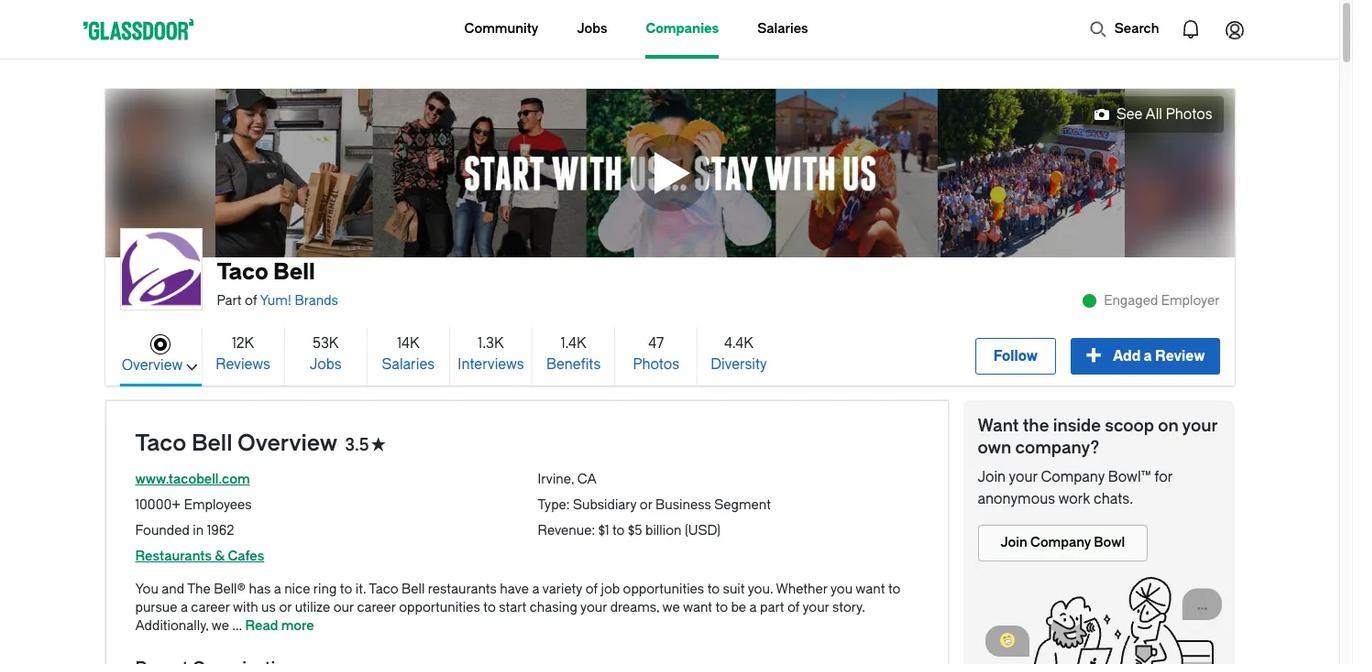 Task type: vqa. For each thing, say whether or not it's contained in the screenshot.
workplace on the top of the page
no



Task type: locate. For each thing, give the bounding box(es) containing it.
10000+
[[135, 498, 181, 513]]

1 vertical spatial opportunities
[[399, 601, 480, 616]]

2 vertical spatial of
[[788, 601, 800, 616]]

photos
[[1166, 106, 1213, 123], [633, 357, 680, 374]]

your
[[1183, 416, 1218, 436], [1009, 469, 1038, 486], [581, 601, 607, 616], [803, 601, 830, 616]]

photos down 47
[[633, 357, 680, 374]]

0 vertical spatial of
[[245, 293, 257, 309]]

opportunities up dreams,
[[623, 582, 704, 598]]

0 horizontal spatial taco
[[135, 431, 186, 457]]

in
[[193, 524, 204, 539]]

1 horizontal spatial taco
[[217, 259, 268, 285]]

of right part
[[245, 293, 257, 309]]

0 horizontal spatial career
[[191, 601, 230, 616]]

join
[[978, 469, 1006, 486]]

bell inside you and the bell® has a nice ring to it.  taco bell restaurants have a variety of job opportunities to suit you. whether you want to pursue a career with us or utilize our career opportunities to start chasing your dreams, we want to be a part of your story. additionally, we
[[402, 582, 425, 598]]

of down whether
[[788, 601, 800, 616]]

taco right it.
[[369, 582, 399, 598]]

0 vertical spatial overview
[[122, 358, 183, 375]]

2 vertical spatial bell
[[402, 582, 425, 598]]

2 career from the left
[[357, 601, 396, 616]]

or right us
[[279, 601, 292, 616]]

bell up yum! brands link
[[273, 259, 315, 285]]

1 horizontal spatial career
[[357, 601, 396, 616]]

overview left '3.5' at the bottom left of the page
[[238, 431, 338, 457]]

billion
[[646, 524, 682, 539]]

we
[[663, 601, 680, 616], [212, 619, 229, 635]]

or up $5
[[640, 498, 653, 513]]

1.4k
[[561, 336, 587, 353]]

or inside you and the bell® has a nice ring to it.  taco bell restaurants have a variety of job opportunities to suit you. whether you want to pursue a career with us or utilize our career opportunities to start chasing your dreams, we want to be a part of your story. additionally, we
[[279, 601, 292, 616]]

0 vertical spatial opportunities
[[623, 582, 704, 598]]

0 horizontal spatial want
[[683, 601, 713, 616]]

1 horizontal spatial we
[[663, 601, 680, 616]]

to right $1
[[613, 524, 625, 539]]

0 vertical spatial we
[[663, 601, 680, 616]]

www.tacobell.com link
[[135, 472, 250, 488]]

see all photos
[[1117, 106, 1213, 123]]

to left 'start'
[[484, 601, 496, 616]]

to left it.
[[340, 582, 352, 598]]

your right on
[[1183, 416, 1218, 436]]

own
[[978, 438, 1012, 458]]

bell for overview
[[192, 431, 232, 457]]

your inside join your company bowl™ for anonymous work chats.
[[1009, 469, 1038, 486]]

taco up the www.tacobell.com
[[135, 431, 186, 457]]

12k
[[232, 336, 254, 353]]

1 horizontal spatial overview
[[238, 431, 338, 457]]

we right dreams,
[[663, 601, 680, 616]]

taco
[[217, 259, 268, 285], [135, 431, 186, 457], [369, 582, 399, 598]]

cover image for taco bell image
[[215, 89, 1125, 258]]

subsidiary
[[573, 498, 637, 513]]

2 horizontal spatial taco
[[369, 582, 399, 598]]

cafes
[[228, 549, 264, 565]]

community
[[465, 21, 539, 37]]

type:
[[538, 498, 570, 513]]

see
[[1117, 106, 1143, 123]]

ring
[[313, 582, 337, 598]]

search
[[1115, 21, 1160, 37]]

engaged
[[1104, 293, 1159, 309]]

0 horizontal spatial bell
[[192, 431, 232, 457]]

2 horizontal spatial bell
[[402, 582, 425, 598]]

0 vertical spatial salaries
[[758, 21, 809, 37]]

restaurants & cafes
[[135, 549, 264, 565]]

a right have
[[532, 582, 540, 598]]

4.4k diversity
[[711, 336, 767, 374]]

jobs left companies
[[577, 21, 607, 37]]

0 vertical spatial taco
[[217, 259, 268, 285]]

yum!
[[260, 293, 292, 309]]

bell for part
[[273, 259, 315, 285]]

want left 'be'
[[683, 601, 713, 616]]

of inside taco bell part of yum! brands
[[245, 293, 257, 309]]

of left job
[[586, 582, 598, 598]]

0 horizontal spatial jobs
[[310, 357, 342, 374]]

ca
[[578, 472, 597, 488]]

jobs
[[577, 21, 607, 37], [310, 357, 342, 374]]

1.3k interviews
[[458, 336, 524, 374]]

taco inside taco bell part of yum! brands
[[217, 259, 268, 285]]

★
[[371, 436, 386, 454]]

to
[[613, 524, 625, 539], [340, 582, 352, 598], [708, 582, 720, 598], [889, 582, 901, 598], [484, 601, 496, 616], [716, 601, 728, 616]]

1 horizontal spatial bell
[[273, 259, 315, 285]]

brands
[[295, 293, 338, 309]]

your up anonymous at the bottom of page
[[1009, 469, 1038, 486]]

53k jobs
[[310, 336, 342, 374]]

review
[[1156, 348, 1205, 365]]

1 horizontal spatial of
[[586, 582, 598, 598]]

benefits
[[547, 357, 601, 374]]

taco up part
[[217, 259, 268, 285]]

1 horizontal spatial photos
[[1166, 106, 1213, 123]]

0 horizontal spatial we
[[212, 619, 229, 635]]

jobs down 53k
[[310, 357, 342, 374]]

see all photos link
[[1084, 96, 1224, 133]]

type: subsidiary or business segment
[[538, 498, 771, 513]]

bowl™
[[1108, 469, 1151, 486]]

1 horizontal spatial opportunities
[[623, 582, 704, 598]]

your down job
[[581, 601, 607, 616]]

1 horizontal spatial or
[[640, 498, 653, 513]]

1 vertical spatial jobs
[[310, 357, 342, 374]]

opportunities down restaurants
[[399, 601, 480, 616]]

1 vertical spatial photos
[[633, 357, 680, 374]]

revenue:
[[538, 524, 595, 539]]

1 vertical spatial salaries
[[382, 357, 435, 374]]

part
[[217, 293, 242, 309]]

0 horizontal spatial or
[[279, 601, 292, 616]]

1 horizontal spatial want
[[856, 582, 885, 598]]

0 horizontal spatial overview
[[122, 358, 183, 375]]

1 vertical spatial taco
[[135, 431, 186, 457]]

opportunities
[[623, 582, 704, 598], [399, 601, 480, 616]]

on
[[1158, 416, 1179, 436]]

0 vertical spatial photos
[[1166, 106, 1213, 123]]

variety
[[543, 582, 582, 598]]

2 horizontal spatial of
[[788, 601, 800, 616]]

has
[[249, 582, 271, 598]]

dreams,
[[610, 601, 660, 616]]

companies
[[646, 21, 719, 37]]

interviews
[[458, 357, 524, 374]]

2 vertical spatial taco
[[369, 582, 399, 598]]

3.5
[[345, 436, 369, 456]]

to left 'be'
[[716, 601, 728, 616]]

career down 'the'
[[191, 601, 230, 616]]

you.
[[748, 582, 773, 598]]

photos right "all"
[[1166, 106, 1213, 123]]

overview
[[122, 358, 183, 375], [238, 431, 338, 457]]

career down it.
[[357, 601, 396, 616]]

irvine,
[[538, 472, 574, 488]]

anonymous
[[978, 491, 1056, 508]]

0 vertical spatial want
[[856, 582, 885, 598]]

bell up www.tacobell.com link
[[192, 431, 232, 457]]

0 vertical spatial bell
[[273, 259, 315, 285]]

1 vertical spatial want
[[683, 601, 713, 616]]

want
[[856, 582, 885, 598], [683, 601, 713, 616]]

bell left restaurants
[[402, 582, 425, 598]]

nice
[[284, 582, 310, 598]]

1.3k
[[478, 336, 504, 353]]

taco bell overview 3.5 ★
[[135, 431, 386, 457]]

to left suit
[[708, 582, 720, 598]]

1 vertical spatial or
[[279, 601, 292, 616]]

follow
[[994, 348, 1038, 365]]

overview left 'reviews'
[[122, 358, 183, 375]]

a
[[1144, 348, 1153, 365], [274, 582, 281, 598], [532, 582, 540, 598], [181, 601, 188, 616], [750, 601, 757, 616]]

career
[[191, 601, 230, 616], [357, 601, 396, 616]]

0 vertical spatial jobs
[[577, 21, 607, 37]]

irvine, ca
[[538, 472, 597, 488]]

1 career from the left
[[191, 601, 230, 616]]

taco inside you and the bell® has a nice ring to it.  taco bell restaurants have a variety of job opportunities to suit you. whether you want to pursue a career with us or utilize our career opportunities to start chasing your dreams, we want to be a part of your story. additionally, we
[[369, 582, 399, 598]]

read more button
[[245, 618, 314, 636]]

want up story.
[[856, 582, 885, 598]]

1 vertical spatial bell
[[192, 431, 232, 457]]

12k reviews
[[216, 336, 270, 374]]

business
[[656, 498, 712, 513]]

a right add
[[1144, 348, 1153, 365]]

0 horizontal spatial of
[[245, 293, 257, 309]]

bell inside taco bell part of yum! brands
[[273, 259, 315, 285]]

we left ...
[[212, 619, 229, 635]]

salaries link
[[758, 0, 809, 59]]

company
[[1041, 469, 1105, 486]]



Task type: describe. For each thing, give the bounding box(es) containing it.
you
[[135, 582, 159, 598]]

companies link
[[646, 0, 719, 59]]

it.
[[356, 582, 366, 598]]

... read more
[[229, 619, 314, 635]]

1 vertical spatial of
[[586, 582, 598, 598]]

restaurants & cafes link
[[135, 549, 264, 565]]

1 horizontal spatial salaries
[[758, 21, 809, 37]]

story.
[[833, 601, 865, 616]]

engaged employer
[[1104, 293, 1220, 309]]

14k salaries
[[382, 336, 435, 374]]

revenue: $1 to $5 billion (usd)
[[538, 524, 721, 539]]

start
[[499, 601, 527, 616]]

14k
[[397, 336, 420, 353]]

$5
[[628, 524, 642, 539]]

additionally,
[[135, 619, 209, 635]]

restaurants
[[135, 549, 212, 565]]

bell®
[[214, 582, 246, 598]]

0 horizontal spatial salaries
[[382, 357, 435, 374]]

company?
[[1016, 438, 1100, 458]]

for
[[1155, 469, 1173, 486]]

add a review link
[[1071, 338, 1220, 375]]

reviews
[[216, 357, 270, 374]]

search button
[[1080, 11, 1169, 48]]

www.tacobell.com
[[135, 472, 250, 488]]

whether
[[776, 582, 828, 598]]

your inside want the inside scoop on your own company?
[[1183, 416, 1218, 436]]

&
[[215, 549, 225, 565]]

suit
[[723, 582, 745, 598]]

pursue
[[135, 601, 177, 616]]

utilize
[[295, 601, 330, 616]]

47
[[649, 336, 664, 353]]

chats.
[[1094, 491, 1134, 508]]

logo image
[[121, 229, 201, 310]]

employer
[[1162, 293, 1220, 309]]

diversity
[[711, 357, 767, 374]]

founded
[[135, 524, 190, 539]]

53k
[[313, 336, 339, 353]]

join your company bowl™ for anonymous work chats.
[[978, 469, 1173, 508]]

0 horizontal spatial opportunities
[[399, 601, 480, 616]]

more
[[281, 619, 314, 635]]

taco for taco bell
[[217, 259, 268, 285]]

the
[[1023, 416, 1050, 436]]

taco bell part of yum! brands
[[217, 259, 338, 309]]

and
[[162, 582, 185, 598]]

...
[[232, 619, 242, 635]]

a down and
[[181, 601, 188, 616]]

want
[[978, 416, 1019, 436]]

0 vertical spatial or
[[640, 498, 653, 513]]

job
[[601, 582, 620, 598]]

with
[[233, 601, 258, 616]]

yum! brands link
[[260, 293, 338, 309]]

restaurants
[[428, 582, 497, 598]]

inside
[[1053, 416, 1101, 436]]

a inside add a review link
[[1144, 348, 1153, 365]]

1 vertical spatial overview
[[238, 431, 338, 457]]

segment
[[715, 498, 771, 513]]

10000+ employees
[[135, 498, 252, 513]]

add a review
[[1113, 348, 1205, 365]]

taco for taco bell overview
[[135, 431, 186, 457]]

all
[[1146, 106, 1163, 123]]

1.4k benefits
[[547, 336, 601, 374]]

1 vertical spatial we
[[212, 619, 229, 635]]

to right you
[[889, 582, 901, 598]]

$1
[[598, 524, 609, 539]]

want the inside scoop on your own company?
[[978, 416, 1218, 458]]

you
[[831, 582, 853, 598]]

your down whether
[[803, 601, 830, 616]]

a right has
[[274, 582, 281, 598]]

community link
[[465, 0, 539, 59]]

part
[[760, 601, 784, 616]]

scoop
[[1105, 416, 1155, 436]]

jobs link
[[577, 0, 607, 59]]

(usd)
[[685, 524, 721, 539]]

us
[[261, 601, 276, 616]]

chasing
[[530, 601, 578, 616]]

1 horizontal spatial jobs
[[577, 21, 607, 37]]

add
[[1113, 348, 1141, 365]]

follow button
[[976, 338, 1056, 375]]

47 photos
[[633, 336, 680, 374]]

0 horizontal spatial photos
[[633, 357, 680, 374]]

employees
[[184, 498, 252, 513]]

4.4k
[[725, 336, 754, 353]]

the
[[187, 582, 211, 598]]

a right 'be'
[[750, 601, 757, 616]]

work
[[1059, 491, 1091, 508]]



